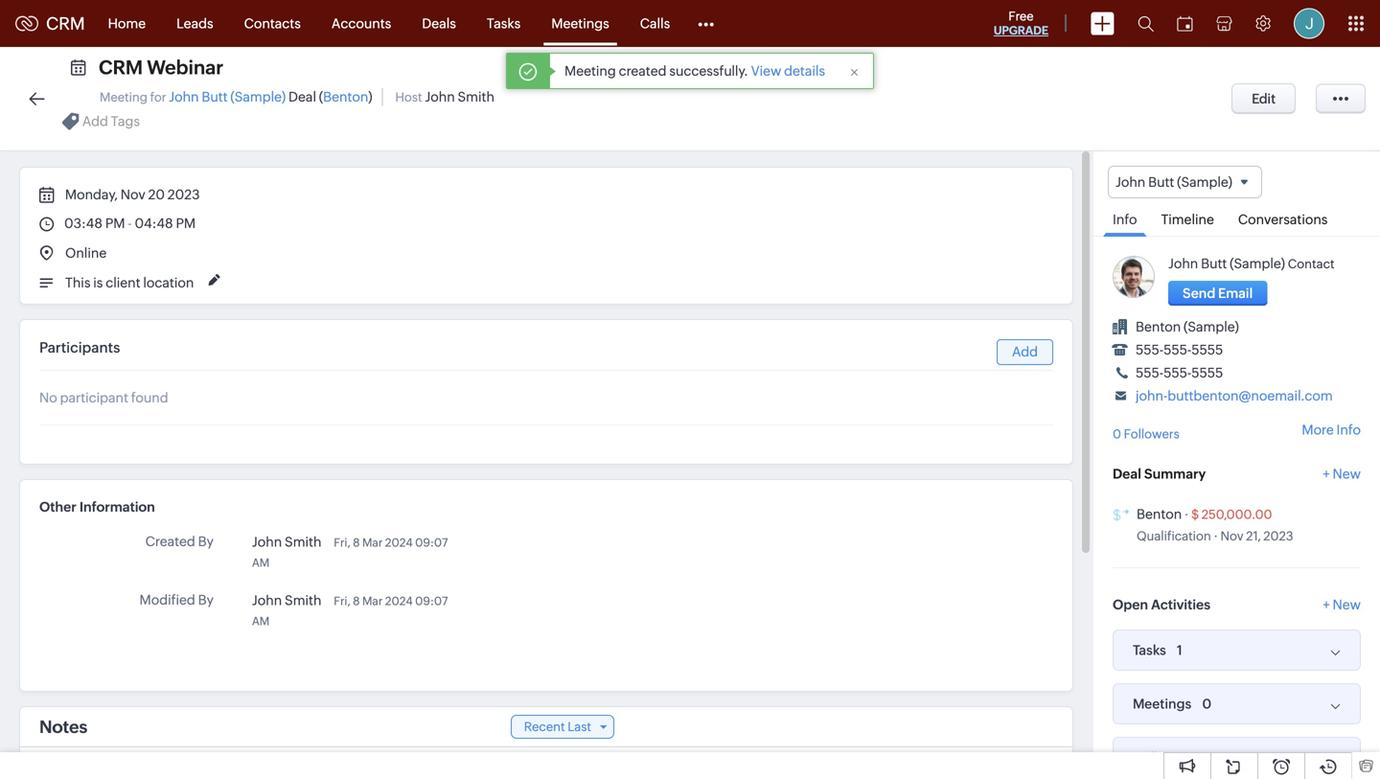 Task type: describe. For each thing, give the bounding box(es) containing it.
timeline link
[[1152, 199, 1224, 236]]

1 vertical spatial info
[[1337, 422, 1362, 438]]

accounts
[[332, 16, 392, 31]]

2 555-555-5555 from the top
[[1136, 366, 1224, 381]]

03:48 pm - 04:48 pm
[[64, 216, 196, 231]]

information
[[79, 500, 155, 515]]

fri, 8 mar 2024 09:07 am for modified by
[[252, 595, 448, 628]]

John Butt (Sample) field
[[1109, 166, 1263, 199]]

deals link
[[407, 0, 472, 47]]

8 for created by
[[353, 537, 360, 550]]

0 followers
[[1113, 427, 1180, 442]]

+ new link
[[1324, 467, 1362, 492]]

0 horizontal spatial 0
[[1113, 427, 1122, 442]]

other
[[39, 500, 77, 515]]

host
[[395, 90, 422, 105]]

0 horizontal spatial benton link
[[323, 89, 369, 105]]

0 vertical spatial tasks
[[487, 16, 521, 31]]

0 horizontal spatial calls
[[640, 16, 671, 31]]

host john smith
[[395, 89, 495, 105]]

no participant found
[[39, 390, 168, 406]]

found
[[131, 390, 168, 406]]

meeting for meeting for john butt (sample) deal ( benton )
[[100, 90, 148, 105]]

successfully.
[[670, 63, 749, 79]]

modified
[[139, 593, 195, 608]]

more
[[1303, 422, 1335, 438]]

profile image
[[1295, 8, 1325, 39]]

add link
[[997, 339, 1054, 365]]

activities
[[1152, 598, 1211, 613]]

09:07 for created by
[[415, 537, 448, 550]]

leads link
[[161, 0, 229, 47]]

open activities
[[1113, 598, 1211, 613]]

2 pm from the left
[[176, 216, 196, 231]]

john butt (sample) contact
[[1169, 256, 1336, 272]]

john smith for modified by
[[252, 593, 322, 608]]

crm link
[[15, 14, 85, 33]]

1 vertical spatial tasks
[[1134, 643, 1167, 658]]

benton (sample)
[[1136, 320, 1240, 335]]

0 vertical spatial ·
[[1185, 508, 1189, 522]]

john-buttbenton@noemail.com link
[[1136, 389, 1334, 404]]

tasks link
[[472, 0, 536, 47]]

deal summary
[[1113, 467, 1207, 482]]

contact
[[1289, 257, 1336, 272]]

upgrade
[[994, 24, 1049, 37]]

fri, for created by
[[334, 537, 351, 550]]

$
[[1192, 508, 1200, 522]]

by for modified by
[[198, 593, 214, 608]]

create menu element
[[1080, 0, 1127, 47]]

free upgrade
[[994, 9, 1049, 37]]

mar for created by
[[362, 537, 383, 550]]

view
[[751, 63, 782, 79]]

deals
[[422, 16, 456, 31]]

recent
[[524, 720, 565, 735]]

more info link
[[1303, 422, 1362, 438]]

profile element
[[1283, 0, 1337, 47]]

(sample) inside field
[[1178, 175, 1233, 190]]

this
[[65, 275, 91, 291]]

1 new from the top
[[1334, 467, 1362, 482]]

recent last
[[524, 720, 592, 735]]

participants
[[39, 339, 120, 356]]

)
[[369, 89, 373, 105]]

john right modified by at the bottom of page
[[252, 593, 282, 608]]

created
[[619, 63, 667, 79]]

(
[[319, 89, 323, 105]]

0 horizontal spatial meetings
[[552, 16, 610, 31]]

conversations
[[1239, 212, 1329, 227]]

2 new from the top
[[1334, 598, 1362, 613]]

1 horizontal spatial benton link
[[1137, 507, 1183, 522]]

summary
[[1145, 467, 1207, 482]]

2024 for created by
[[385, 537, 413, 550]]

2024 for modified by
[[385, 595, 413, 608]]

1 + from the top
[[1324, 467, 1331, 482]]

250,000.00
[[1202, 508, 1273, 522]]

john down timeline
[[1169, 256, 1199, 272]]

contacts link
[[229, 0, 316, 47]]

john-
[[1136, 389, 1168, 404]]

calendar image
[[1178, 16, 1194, 31]]

1 5555 from the top
[[1192, 343, 1224, 358]]

for
[[150, 90, 166, 105]]

other information
[[39, 500, 155, 515]]

john right for
[[169, 89, 199, 105]]

add for add
[[1013, 344, 1039, 360]]

0 vertical spatial butt
[[202, 89, 228, 105]]

add tags
[[82, 113, 140, 129]]

create menu image
[[1091, 12, 1115, 35]]

john butt (sample)
[[1116, 175, 1233, 190]]

am for created by
[[252, 557, 270, 570]]

Other Modules field
[[686, 8, 727, 39]]

2 + new from the top
[[1324, 598, 1362, 613]]

mar for modified by
[[362, 595, 383, 608]]

crm for crm
[[46, 14, 85, 33]]

03:48
[[64, 216, 103, 231]]

free
[[1009, 9, 1034, 23]]

2023 inside benton · $ 250,000.00 qualification · nov 21, 2023
[[1264, 529, 1294, 544]]

location
[[143, 275, 194, 291]]

conversations link
[[1229, 199, 1338, 236]]



Task type: locate. For each thing, give the bounding box(es) containing it.
followers
[[1124, 427, 1180, 442]]

deal down 0 followers
[[1113, 467, 1142, 482]]

0 horizontal spatial nov
[[121, 187, 145, 202]]

meeting for john butt (sample) deal ( benton )
[[100, 89, 373, 105]]

555-555-5555 down benton (sample)
[[1136, 343, 1224, 358]]

meetings
[[552, 16, 610, 31], [1134, 697, 1192, 712]]

0 vertical spatial john butt (sample) link
[[169, 89, 286, 105]]

1
[[1177, 643, 1183, 658]]

john
[[169, 89, 199, 105], [425, 89, 455, 105], [1116, 175, 1146, 190], [1169, 256, 1199, 272], [252, 535, 282, 550], [252, 593, 282, 608]]

09:07
[[415, 537, 448, 550], [415, 595, 448, 608]]

monday, nov 20 2023
[[62, 187, 200, 202]]

contacts
[[244, 16, 301, 31]]

tasks right deals
[[487, 16, 521, 31]]

benton link up "qualification"
[[1137, 507, 1183, 522]]

notes
[[39, 718, 88, 737]]

1 vertical spatial add
[[1013, 344, 1039, 360]]

crm for crm webinar
[[99, 57, 143, 79]]

crm webinar
[[99, 57, 224, 79]]

1 horizontal spatial deal
[[1113, 467, 1142, 482]]

1 vertical spatial fri, 8 mar 2024 09:07 am
[[252, 595, 448, 628]]

meeting created successfully. view details
[[565, 63, 826, 79]]

deal left (
[[289, 89, 316, 105]]

2 vertical spatial smith
[[285, 593, 322, 608]]

2 horizontal spatial butt
[[1202, 256, 1228, 272]]

1 horizontal spatial nov
[[1221, 529, 1244, 544]]

1 vertical spatial john butt (sample) link
[[1169, 256, 1286, 272]]

butt down timeline
[[1202, 256, 1228, 272]]

accounts link
[[316, 0, 407, 47]]

john inside field
[[1116, 175, 1146, 190]]

1 horizontal spatial meeting
[[565, 63, 616, 79]]

2 vertical spatial butt
[[1202, 256, 1228, 272]]

1 vertical spatial 8
[[353, 595, 360, 608]]

is
[[93, 275, 103, 291]]

modified by
[[139, 593, 214, 608]]

john smith
[[252, 535, 322, 550], [252, 593, 322, 608]]

0
[[1113, 427, 1122, 442], [1203, 697, 1212, 712], [1175, 751, 1184, 766]]

09:07 for modified by
[[415, 595, 448, 608]]

1 mar from the top
[[362, 537, 383, 550]]

1 am from the top
[[252, 557, 270, 570]]

butt for john butt (sample) contact
[[1202, 256, 1228, 272]]

new
[[1334, 467, 1362, 482], [1334, 598, 1362, 613]]

2 2024 from the top
[[385, 595, 413, 608]]

crm
[[46, 14, 85, 33], [99, 57, 143, 79]]

butt for john butt (sample)
[[1149, 175, 1175, 190]]

5555 down benton (sample)
[[1192, 343, 1224, 358]]

timeline
[[1162, 212, 1215, 227]]

+
[[1324, 467, 1331, 482], [1324, 598, 1331, 613]]

benton · $ 250,000.00 qualification · nov 21, 2023
[[1137, 507, 1294, 544]]

1 vertical spatial mar
[[362, 595, 383, 608]]

john butt (sample) link
[[169, 89, 286, 105], [1169, 256, 1286, 272]]

benton link
[[323, 89, 369, 105], [1137, 507, 1183, 522]]

search image
[[1138, 15, 1155, 32]]

meetings left calls link at top
[[552, 16, 610, 31]]

leads
[[177, 16, 213, 31]]

0 vertical spatial by
[[198, 534, 214, 550]]

meetings link
[[536, 0, 625, 47]]

meeting down meetings link
[[565, 63, 616, 79]]

0 vertical spatial + new
[[1324, 467, 1362, 482]]

fri, 8 mar 2024 09:07 am
[[252, 537, 448, 570], [252, 595, 448, 628]]

details
[[785, 63, 826, 79]]

1 vertical spatial am
[[252, 615, 270, 628]]

0 for calls
[[1175, 751, 1184, 766]]

by right modified
[[198, 593, 214, 608]]

1 by from the top
[[198, 534, 214, 550]]

1 vertical spatial 09:07
[[415, 595, 448, 608]]

1 fri, 8 mar 2024 09:07 am from the top
[[252, 537, 448, 570]]

0 vertical spatial meeting
[[565, 63, 616, 79]]

04:48
[[135, 216, 173, 231]]

pm left -
[[105, 216, 125, 231]]

calls link
[[625, 0, 686, 47]]

· down 250,000.00
[[1214, 529, 1219, 544]]

1 horizontal spatial pm
[[176, 216, 196, 231]]

am
[[252, 557, 270, 570], [252, 615, 270, 628]]

0 vertical spatial 0
[[1113, 427, 1122, 442]]

0 horizontal spatial pm
[[105, 216, 125, 231]]

0 horizontal spatial crm
[[46, 14, 85, 33]]

(sample) down 'conversations'
[[1231, 256, 1286, 272]]

1 vertical spatial 0
[[1203, 697, 1212, 712]]

1 horizontal spatial 0
[[1175, 751, 1184, 766]]

555-555-5555 up john-
[[1136, 366, 1224, 381]]

0 vertical spatial info
[[1113, 212, 1138, 227]]

(sample) left (
[[231, 89, 286, 105]]

benton inside benton · $ 250,000.00 qualification · nov 21, 2023
[[1137, 507, 1183, 522]]

1 vertical spatial by
[[198, 593, 214, 608]]

1 vertical spatial ·
[[1214, 529, 1219, 544]]

john right the created by
[[252, 535, 282, 550]]

0 vertical spatial 09:07
[[415, 537, 448, 550]]

21,
[[1247, 529, 1262, 544]]

fri, 8 mar 2024 09:07 am for created by
[[252, 537, 448, 570]]

1 vertical spatial 555-555-5555
[[1136, 366, 1224, 381]]

butt
[[202, 89, 228, 105], [1149, 175, 1175, 190], [1202, 256, 1228, 272]]

0 vertical spatial benton
[[323, 89, 369, 105]]

am for modified by
[[252, 615, 270, 628]]

0 horizontal spatial info
[[1113, 212, 1138, 227]]

created by
[[145, 534, 214, 550]]

benton (sample) link
[[1136, 320, 1240, 335]]

1 vertical spatial smith
[[285, 535, 322, 550]]

nov inside benton · $ 250,000.00 qualification · nov 21, 2023
[[1221, 529, 1244, 544]]

1 vertical spatial nov
[[1221, 529, 1244, 544]]

last
[[568, 720, 592, 735]]

0 vertical spatial 5555
[[1192, 343, 1224, 358]]

555-
[[1136, 343, 1164, 358], [1164, 343, 1192, 358], [1136, 366, 1164, 381], [1164, 366, 1192, 381]]

(sample) up timeline link
[[1178, 175, 1233, 190]]

by for created by
[[198, 534, 214, 550]]

0 vertical spatial mar
[[362, 537, 383, 550]]

1 vertical spatial crm
[[99, 57, 143, 79]]

info link
[[1104, 199, 1147, 237]]

benton link left the host
[[323, 89, 369, 105]]

2 fri, from the top
[[334, 595, 351, 608]]

meetings down the 1
[[1134, 697, 1192, 712]]

0 horizontal spatial ·
[[1185, 508, 1189, 522]]

open
[[1113, 598, 1149, 613]]

1 horizontal spatial info
[[1337, 422, 1362, 438]]

2 fri, 8 mar 2024 09:07 am from the top
[[252, 595, 448, 628]]

john-buttbenton@noemail.com
[[1136, 389, 1334, 404]]

2 + from the top
[[1324, 598, 1331, 613]]

meeting inside meeting for john butt (sample) deal ( benton )
[[100, 90, 148, 105]]

1 vertical spatial fri,
[[334, 595, 351, 608]]

1 vertical spatial meetings
[[1134, 697, 1192, 712]]

butt down webinar
[[202, 89, 228, 105]]

1 vertical spatial benton
[[1136, 320, 1182, 335]]

1 horizontal spatial john butt (sample) link
[[1169, 256, 1286, 272]]

this is client location
[[65, 275, 194, 291]]

1 2024 from the top
[[385, 537, 413, 550]]

benton up "qualification"
[[1137, 507, 1183, 522]]

tasks
[[487, 16, 521, 31], [1134, 643, 1167, 658]]

add for add tags
[[82, 113, 108, 129]]

john smith for created by
[[252, 535, 322, 550]]

meeting up tags
[[100, 90, 148, 105]]

0 horizontal spatial butt
[[202, 89, 228, 105]]

logo image
[[15, 16, 38, 31]]

monday,
[[65, 187, 118, 202]]

2 8 from the top
[[353, 595, 360, 608]]

0 vertical spatial nov
[[121, 187, 145, 202]]

0 vertical spatial benton link
[[323, 89, 369, 105]]

1 pm from the left
[[105, 216, 125, 231]]

benton up john-
[[1136, 320, 1182, 335]]

2023 right 20
[[168, 187, 200, 202]]

+ new
[[1324, 467, 1362, 482], [1324, 598, 1362, 613]]

deal
[[289, 89, 316, 105], [1113, 467, 1142, 482]]

by
[[198, 534, 214, 550], [198, 593, 214, 608]]

2 09:07 from the top
[[415, 595, 448, 608]]

crm right logo
[[46, 14, 85, 33]]

2 vertical spatial benton
[[1137, 507, 1183, 522]]

0 horizontal spatial deal
[[289, 89, 316, 105]]

home
[[108, 16, 146, 31]]

0 vertical spatial john smith
[[252, 535, 322, 550]]

nov left 20
[[121, 187, 145, 202]]

1 horizontal spatial ·
[[1214, 529, 1219, 544]]

butt inside john butt (sample) field
[[1149, 175, 1175, 190]]

1 horizontal spatial 2023
[[1264, 529, 1294, 544]]

fri,
[[334, 537, 351, 550], [334, 595, 351, 608]]

1 vertical spatial new
[[1334, 598, 1362, 613]]

crm down the home link
[[99, 57, 143, 79]]

butt up timeline link
[[1149, 175, 1175, 190]]

· left $
[[1185, 508, 1189, 522]]

2 vertical spatial 0
[[1175, 751, 1184, 766]]

8 for modified by
[[353, 595, 360, 608]]

benton for benton · $ 250,000.00 qualification · nov 21, 2023
[[1137, 507, 1183, 522]]

1 vertical spatial deal
[[1113, 467, 1142, 482]]

None button
[[1232, 83, 1297, 114], [1169, 281, 1268, 306], [1232, 83, 1297, 114], [1169, 281, 1268, 306]]

2 john smith from the top
[[252, 593, 322, 608]]

1 horizontal spatial crm
[[99, 57, 143, 79]]

smith for created by
[[285, 535, 322, 550]]

mar
[[362, 537, 383, 550], [362, 595, 383, 608]]

0 for meetings
[[1203, 697, 1212, 712]]

0 vertical spatial 2024
[[385, 537, 413, 550]]

1 john smith from the top
[[252, 535, 322, 550]]

(sample)
[[231, 89, 286, 105], [1178, 175, 1233, 190], [1231, 256, 1286, 272], [1184, 320, 1240, 335]]

pm
[[105, 216, 125, 231], [176, 216, 196, 231]]

0 vertical spatial am
[[252, 557, 270, 570]]

1 vertical spatial 2024
[[385, 595, 413, 608]]

1 horizontal spatial meetings
[[1134, 697, 1192, 712]]

-
[[128, 216, 132, 231]]

online
[[65, 246, 107, 261]]

2 am from the top
[[252, 615, 270, 628]]

home link
[[93, 0, 161, 47]]

0 vertical spatial 2023
[[168, 187, 200, 202]]

0 vertical spatial meetings
[[552, 16, 610, 31]]

by right created
[[198, 534, 214, 550]]

2 horizontal spatial 0
[[1203, 697, 1212, 712]]

1 vertical spatial + new
[[1324, 598, 1362, 613]]

1 09:07 from the top
[[415, 537, 448, 550]]

meeting for meeting created successfully. view details
[[565, 63, 616, 79]]

1 vertical spatial meeting
[[100, 90, 148, 105]]

fri, for modified by
[[334, 595, 351, 608]]

0 horizontal spatial meeting
[[100, 90, 148, 105]]

1 555-555-5555 from the top
[[1136, 343, 1224, 358]]

0 vertical spatial fri,
[[334, 537, 351, 550]]

john butt (sample) link down timeline
[[1169, 256, 1286, 272]]

0 vertical spatial +
[[1324, 467, 1331, 482]]

benton for benton (sample)
[[1136, 320, 1182, 335]]

1 vertical spatial 2023
[[1264, 529, 1294, 544]]

8
[[353, 537, 360, 550], [353, 595, 360, 608]]

1 horizontal spatial tasks
[[1134, 643, 1167, 658]]

0 vertical spatial new
[[1334, 467, 1362, 482]]

john up info link
[[1116, 175, 1146, 190]]

(sample) up "john-buttbenton@noemail.com"
[[1184, 320, 1240, 335]]

1 horizontal spatial butt
[[1149, 175, 1175, 190]]

0 vertical spatial 8
[[353, 537, 360, 550]]

qualification
[[1137, 529, 1212, 544]]

1 vertical spatial 5555
[[1192, 366, 1224, 381]]

info right more
[[1337, 422, 1362, 438]]

created
[[145, 534, 195, 550]]

webinar
[[147, 57, 224, 79]]

smith for modified by
[[285, 593, 322, 608]]

john butt (sample) link down webinar
[[169, 89, 286, 105]]

benton left the host
[[323, 89, 369, 105]]

1 8 from the top
[[353, 537, 360, 550]]

0 horizontal spatial john butt (sample) link
[[169, 89, 286, 105]]

calls
[[640, 16, 671, 31], [1134, 751, 1164, 766]]

pm right the 04:48
[[176, 216, 196, 231]]

2 by from the top
[[198, 593, 214, 608]]

5555 up "john-buttbenton@noemail.com"
[[1192, 366, 1224, 381]]

no
[[39, 390, 57, 406]]

1 fri, from the top
[[334, 537, 351, 550]]

1 horizontal spatial add
[[1013, 344, 1039, 360]]

john right the host
[[425, 89, 455, 105]]

0 vertical spatial crm
[[46, 14, 85, 33]]

0 vertical spatial smith
[[458, 89, 495, 105]]

20
[[148, 187, 165, 202]]

view details link
[[751, 63, 826, 79]]

nov left 21,
[[1221, 529, 1244, 544]]

0 vertical spatial add
[[82, 113, 108, 129]]

2 5555 from the top
[[1192, 366, 1224, 381]]

1 vertical spatial benton link
[[1137, 507, 1183, 522]]

0 vertical spatial 555-555-5555
[[1136, 343, 1224, 358]]

0 vertical spatial calls
[[640, 16, 671, 31]]

info down john butt (sample)
[[1113, 212, 1138, 227]]

2023
[[168, 187, 200, 202], [1264, 529, 1294, 544]]

participant
[[60, 390, 128, 406]]

tasks left the 1
[[1134, 643, 1167, 658]]

buttbenton@noemail.com
[[1168, 389, 1334, 404]]

benton
[[323, 89, 369, 105], [1136, 320, 1182, 335], [1137, 507, 1183, 522]]

1 vertical spatial +
[[1324, 598, 1331, 613]]

smith
[[458, 89, 495, 105], [285, 535, 322, 550], [285, 593, 322, 608]]

1 + new from the top
[[1324, 467, 1362, 482]]

client
[[106, 275, 141, 291]]

more info
[[1303, 422, 1362, 438]]

1 vertical spatial john smith
[[252, 593, 322, 608]]

0 vertical spatial deal
[[289, 89, 316, 105]]

search element
[[1127, 0, 1166, 47]]

1 vertical spatial butt
[[1149, 175, 1175, 190]]

1 horizontal spatial calls
[[1134, 751, 1164, 766]]

1 vertical spatial calls
[[1134, 751, 1164, 766]]

0 horizontal spatial add
[[82, 113, 108, 129]]

0 horizontal spatial tasks
[[487, 16, 521, 31]]

2 mar from the top
[[362, 595, 383, 608]]

0 horizontal spatial 2023
[[168, 187, 200, 202]]

2023 right 21,
[[1264, 529, 1294, 544]]

0 vertical spatial fri, 8 mar 2024 09:07 am
[[252, 537, 448, 570]]

tags
[[111, 113, 140, 129]]

·
[[1185, 508, 1189, 522], [1214, 529, 1219, 544]]



